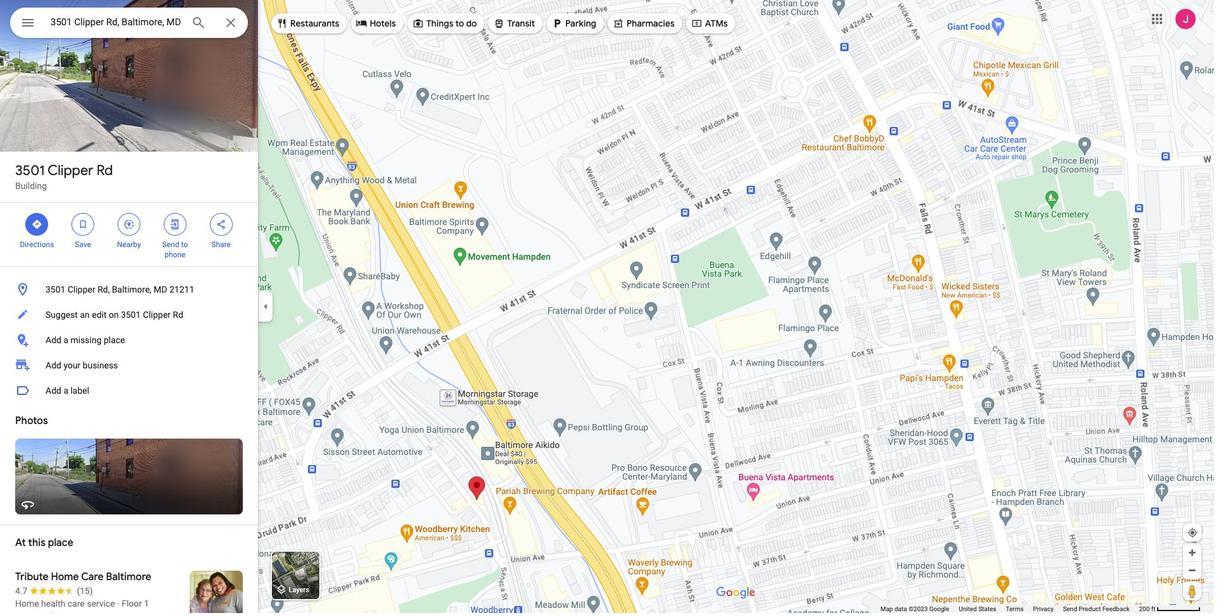 Task type: locate. For each thing, give the bounding box(es) containing it.
add for add your business
[[46, 360, 61, 371]]

200 ft button
[[1139, 606, 1201, 613]]

send
[[162, 240, 179, 249], [1063, 606, 1077, 613]]

send product feedback
[[1063, 606, 1130, 613]]

parking
[[565, 18, 596, 29]]

service
[[87, 599, 115, 609]]

a inside the add a missing place button
[[63, 335, 68, 345]]

0 horizontal spatial to
[[181, 240, 188, 249]]

privacy
[[1033, 606, 1054, 613]]


[[215, 218, 227, 231]]

2 horizontal spatial 3501
[[121, 310, 141, 320]]

0 vertical spatial to
[[455, 18, 464, 29]]

1 horizontal spatial to
[[455, 18, 464, 29]]

0 horizontal spatial send
[[162, 240, 179, 249]]

map
[[881, 606, 893, 613]]

add left label
[[46, 386, 61, 396]]

3501 inside 3501 clipper rd building
[[15, 162, 45, 180]]

0 horizontal spatial rd
[[97, 162, 113, 180]]

clipper inside 3501 clipper rd building
[[48, 162, 93, 180]]

1 horizontal spatial rd
[[173, 310, 183, 320]]

 hotels
[[356, 16, 396, 30]]

floor
[[122, 599, 142, 609]]

add
[[46, 335, 61, 345], [46, 360, 61, 371], [46, 386, 61, 396]]

clipper left rd,
[[68, 285, 95, 295]]


[[20, 14, 35, 32]]

place
[[104, 335, 125, 345], [48, 537, 73, 550]]

a left label
[[63, 386, 68, 396]]

place down the suggest an edit on 3501 clipper rd
[[104, 335, 125, 345]]

clipper
[[48, 162, 93, 180], [68, 285, 95, 295], [143, 310, 171, 320]]


[[412, 16, 424, 30]]

pharmacies
[[627, 18, 675, 29]]

 things to do
[[412, 16, 477, 30]]

0 vertical spatial send
[[162, 240, 179, 249]]

a
[[63, 335, 68, 345], [63, 386, 68, 396]]

 restaurants
[[276, 16, 339, 30]]

(15)
[[77, 586, 93, 596]]

0 horizontal spatial place
[[48, 537, 73, 550]]

1 horizontal spatial home
[[51, 571, 79, 584]]

 parking
[[551, 16, 596, 30]]

google maps element
[[0, 0, 1214, 613]]

data
[[895, 606, 907, 613]]

care
[[68, 599, 85, 609]]

0 vertical spatial place
[[104, 335, 125, 345]]

a for label
[[63, 386, 68, 396]]

3 add from the top
[[46, 386, 61, 396]]

0 vertical spatial home
[[51, 571, 79, 584]]

2 a from the top
[[63, 386, 68, 396]]

0 vertical spatial add
[[46, 335, 61, 345]]

clipper for rd
[[48, 162, 93, 180]]

add left your
[[46, 360, 61, 371]]

footer
[[881, 605, 1139, 613]]

3501 clipper rd, baltimore, md 21211 button
[[0, 277, 258, 302]]

1 horizontal spatial 3501
[[46, 285, 65, 295]]

clipper up 
[[48, 162, 93, 180]]

nearby
[[117, 240, 141, 249]]

0 horizontal spatial 3501
[[15, 162, 45, 180]]

restaurants
[[290, 18, 339, 29]]

footer containing map data ©2023 google
[[881, 605, 1139, 613]]

1 vertical spatial rd
[[173, 310, 183, 320]]

add down suggest
[[46, 335, 61, 345]]

none field inside the 3501 clipper rd, baltimore, md 21211 field
[[51, 15, 181, 30]]

0 horizontal spatial home
[[15, 599, 39, 609]]

add a label
[[46, 386, 89, 396]]

4.7
[[15, 586, 27, 596]]

0 vertical spatial clipper
[[48, 162, 93, 180]]

None field
[[51, 15, 181, 30]]


[[169, 218, 181, 231]]

feedback
[[1102, 606, 1130, 613]]

send for send to phone
[[162, 240, 179, 249]]

send product feedback button
[[1063, 605, 1130, 613]]

to up phone
[[181, 240, 188, 249]]

tribute home care baltimore
[[15, 571, 151, 584]]

1 vertical spatial a
[[63, 386, 68, 396]]

1 horizontal spatial send
[[1063, 606, 1077, 613]]

3501
[[15, 162, 45, 180], [46, 285, 65, 295], [121, 310, 141, 320]]

4.7 stars 15 reviews image
[[15, 585, 93, 598]]

2 add from the top
[[46, 360, 61, 371]]

home up 4.7 stars 15 reviews image
[[51, 571, 79, 584]]

2 vertical spatial clipper
[[143, 310, 171, 320]]

home down "4.7"
[[15, 599, 39, 609]]

0 vertical spatial 3501
[[15, 162, 45, 180]]

1 vertical spatial clipper
[[68, 285, 95, 295]]

1 add from the top
[[46, 335, 61, 345]]

actions for 3501 clipper rd region
[[0, 203, 258, 266]]

ft
[[1151, 606, 1156, 613]]

zoom out image
[[1188, 566, 1197, 575]]

add for add a label
[[46, 386, 61, 396]]

a inside add a label button
[[63, 386, 68, 396]]

place right "this"
[[48, 537, 73, 550]]

3501 up the "building"
[[15, 162, 45, 180]]

to
[[455, 18, 464, 29], [181, 240, 188, 249]]

3501 clipper rd main content
[[0, 0, 258, 613]]

home
[[51, 571, 79, 584], [15, 599, 39, 609]]

do
[[466, 18, 477, 29]]

a for missing
[[63, 335, 68, 345]]

1 vertical spatial place
[[48, 537, 73, 550]]

1 a from the top
[[63, 335, 68, 345]]

clipper down md
[[143, 310, 171, 320]]

send left product
[[1063, 606, 1077, 613]]

add inside button
[[46, 386, 61, 396]]

hotels
[[370, 18, 396, 29]]

google account: james peterson  
(james.peterson1902@gmail.com) image
[[1176, 9, 1196, 29]]

rd
[[97, 162, 113, 180], [173, 310, 183, 320]]

3501 clipper rd building
[[15, 162, 113, 191]]

3501 up suggest
[[46, 285, 65, 295]]

send inside send to phone
[[162, 240, 179, 249]]

3501 for rd,
[[46, 285, 65, 295]]

a left missing
[[63, 335, 68, 345]]

terms
[[1006, 606, 1024, 613]]

to left do
[[455, 18, 464, 29]]

send to phone
[[162, 240, 188, 259]]

0 vertical spatial rd
[[97, 162, 113, 180]]

2 vertical spatial add
[[46, 386, 61, 396]]


[[493, 16, 505, 30]]

health
[[41, 599, 65, 609]]

this
[[28, 537, 46, 550]]

1 vertical spatial 3501
[[46, 285, 65, 295]]

to inside  things to do
[[455, 18, 464, 29]]

to inside send to phone
[[181, 240, 188, 249]]

baltimore
[[106, 571, 151, 584]]

send inside button
[[1063, 606, 1077, 613]]

save
[[75, 240, 91, 249]]

add inside button
[[46, 335, 61, 345]]

1
[[144, 599, 149, 609]]

1 vertical spatial to
[[181, 240, 188, 249]]

0 vertical spatial a
[[63, 335, 68, 345]]

add your business link
[[0, 353, 258, 378]]

1 horizontal spatial place
[[104, 335, 125, 345]]

things
[[426, 18, 453, 29]]

1 vertical spatial add
[[46, 360, 61, 371]]

1 vertical spatial send
[[1063, 606, 1077, 613]]

3501 right on
[[121, 310, 141, 320]]

 search field
[[10, 8, 248, 40]]

3501 Clipper Rd, Baltimore, MD 21211 field
[[10, 8, 248, 38]]

1 vertical spatial home
[[15, 599, 39, 609]]

send up phone
[[162, 240, 179, 249]]



Task type: describe. For each thing, give the bounding box(es) containing it.
your
[[63, 360, 81, 371]]

united states button
[[959, 605, 996, 613]]

an
[[80, 310, 90, 320]]

add a label button
[[0, 378, 258, 403]]

rd inside 3501 clipper rd building
[[97, 162, 113, 180]]


[[613, 16, 624, 30]]

 button
[[10, 8, 46, 40]]

baltimore,
[[112, 285, 152, 295]]

add for add a missing place
[[46, 335, 61, 345]]


[[123, 218, 135, 231]]

add a missing place
[[46, 335, 125, 345]]

 transit
[[493, 16, 535, 30]]

directions
[[20, 240, 54, 249]]


[[356, 16, 367, 30]]

200
[[1139, 606, 1150, 613]]

united
[[959, 606, 977, 613]]

 atms
[[691, 16, 728, 30]]

edit
[[92, 310, 107, 320]]

rd inside button
[[173, 310, 183, 320]]

home health care service · floor 1
[[15, 599, 149, 609]]

add a missing place button
[[0, 328, 258, 353]]

3501 clipper rd, baltimore, md 21211
[[46, 285, 194, 295]]

photos
[[15, 415, 48, 427]]

add your business
[[46, 360, 118, 371]]

missing
[[70, 335, 102, 345]]

care
[[81, 571, 103, 584]]

business
[[83, 360, 118, 371]]

privacy button
[[1033, 605, 1054, 613]]

©2023
[[909, 606, 928, 613]]


[[276, 16, 288, 30]]

suggest
[[46, 310, 78, 320]]

·
[[117, 599, 120, 609]]

phone
[[165, 250, 186, 259]]

suggest an edit on 3501 clipper rd
[[46, 310, 183, 320]]

200 ft
[[1139, 606, 1156, 613]]

show street view coverage image
[[1183, 582, 1201, 601]]

building
[[15, 181, 47, 191]]

collapse side panel image
[[259, 300, 273, 314]]

product
[[1079, 606, 1101, 613]]

21211
[[169, 285, 194, 295]]

terms button
[[1006, 605, 1024, 613]]

layers
[[289, 586, 309, 595]]


[[691, 16, 703, 30]]

at this place
[[15, 537, 73, 550]]


[[31, 218, 43, 231]]

rd,
[[97, 285, 110, 295]]

transit
[[507, 18, 535, 29]]

clipper for rd,
[[68, 285, 95, 295]]

share
[[211, 240, 231, 249]]

send for send product feedback
[[1063, 606, 1077, 613]]

suggest an edit on 3501 clipper rd button
[[0, 302, 258, 328]]

tribute
[[15, 571, 49, 584]]

label
[[70, 386, 89, 396]]

place inside button
[[104, 335, 125, 345]]


[[551, 16, 563, 30]]

at
[[15, 537, 26, 550]]


[[77, 218, 89, 231]]

md
[[154, 285, 167, 295]]

united states
[[959, 606, 996, 613]]

2 vertical spatial 3501
[[121, 310, 141, 320]]

google
[[929, 606, 949, 613]]

 pharmacies
[[613, 16, 675, 30]]

atms
[[705, 18, 728, 29]]

map data ©2023 google
[[881, 606, 949, 613]]

3501 for rd
[[15, 162, 45, 180]]

footer inside google maps element
[[881, 605, 1139, 613]]

states
[[978, 606, 996, 613]]

show your location image
[[1187, 527, 1198, 539]]

zoom in image
[[1188, 548, 1197, 558]]

on
[[109, 310, 119, 320]]



Task type: vqa. For each thing, say whether or not it's contained in the screenshot.
(15)
yes



